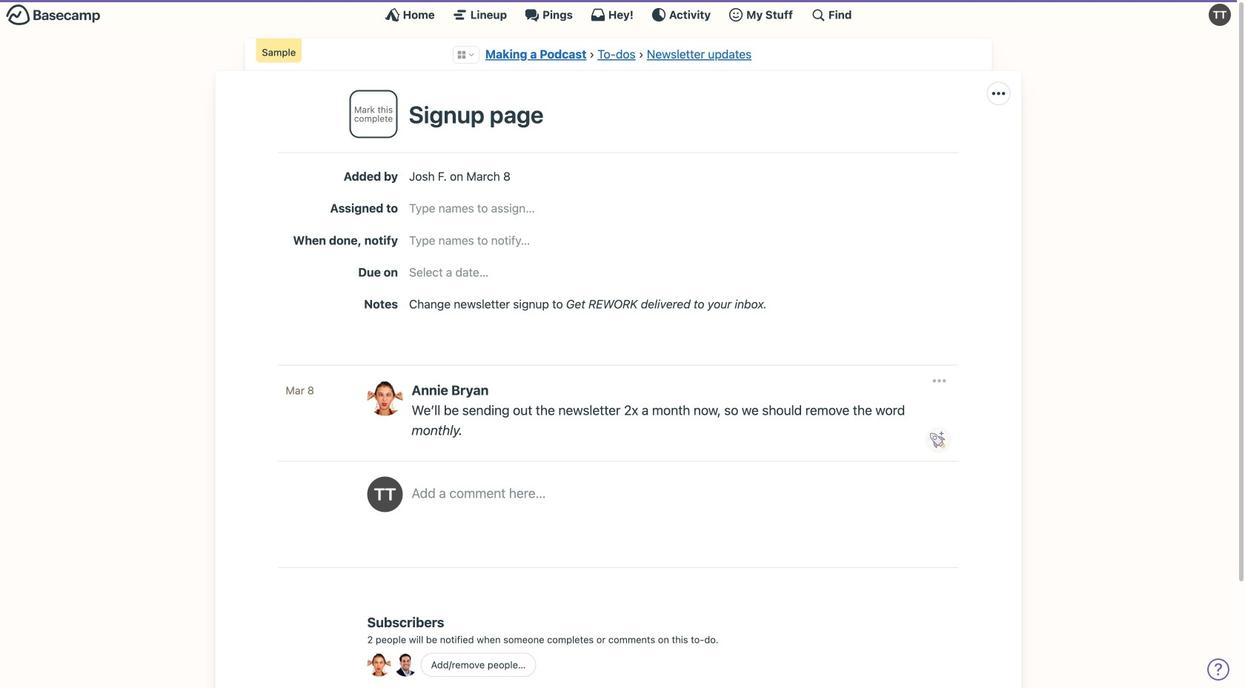 Task type: describe. For each thing, give the bounding box(es) containing it.
breadcrumb element
[[245, 39, 992, 71]]

main element
[[0, 0, 1237, 29]]

terry turtle image inside the main element
[[1209, 4, 1231, 26]]



Task type: locate. For each thing, give the bounding box(es) containing it.
1 annie bryan image from the top
[[367, 381, 403, 416]]

0 vertical spatial annie bryan image
[[367, 381, 403, 416]]

1 vertical spatial terry turtle image
[[367, 477, 403, 512]]

keyboard shortcut: ⌘ + / image
[[811, 7, 826, 22]]

1 horizontal spatial terry turtle image
[[1209, 4, 1231, 26]]

annie bryan image
[[367, 381, 403, 416], [367, 653, 391, 677]]

switch accounts image
[[6, 4, 101, 27]]

1 vertical spatial annie bryan image
[[367, 653, 391, 677]]

0 vertical spatial terry turtle image
[[1209, 4, 1231, 26]]

terry turtle image
[[1209, 4, 1231, 26], [367, 477, 403, 512]]

2 annie bryan image from the top
[[367, 653, 391, 677]]

mar 8 element
[[286, 384, 314, 397]]

0 horizontal spatial terry turtle image
[[367, 477, 403, 512]]

josh fiske image
[[394, 653, 418, 677]]

march 8 element
[[467, 169, 511, 183]]



